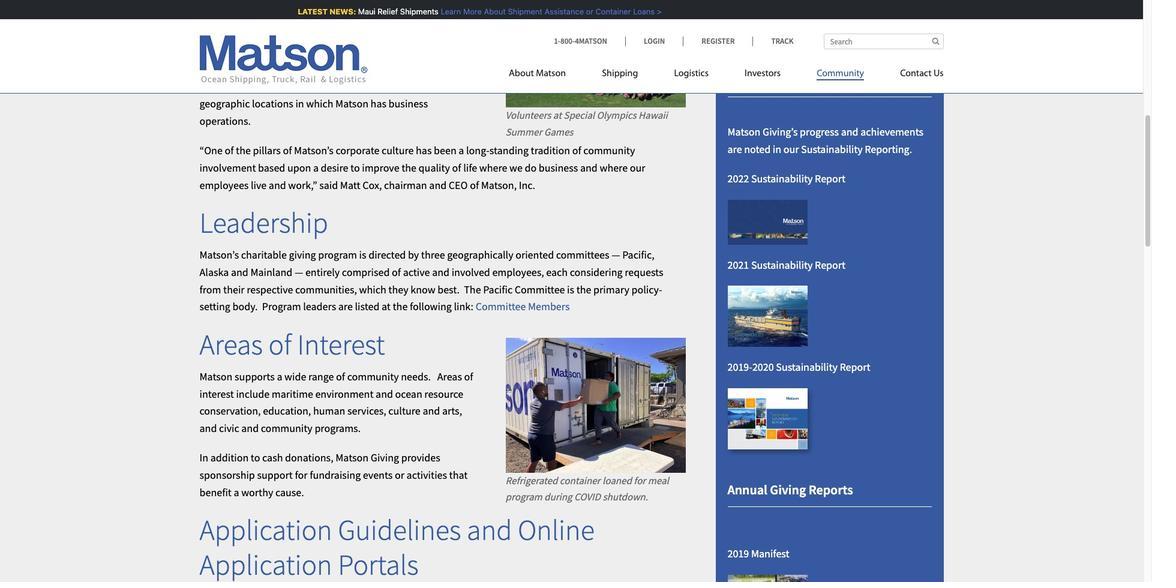 Task type: vqa. For each thing, say whether or not it's contained in the screenshot.
top Community Giving
no



Task type: locate. For each thing, give the bounding box(es) containing it.
giving inside "matson, inc. established its charitable giving program to administer all of the company's community support activities. matson contributes funds, material goods and services to assist in the development and operation of not- for-profit, charitable and community organizations in the geographic locations in which matson has business operations."
[[370, 10, 397, 24]]

material
[[364, 45, 402, 59]]

quality
[[419, 161, 450, 175]]

that
[[449, 468, 468, 482]]

— left entirely
[[295, 265, 303, 279]]

to inside in addition to cash donations, matson giving provides sponsorship support for fundraising events or activities that benefit a worthy cause.
[[251, 451, 260, 464]]

1 vertical spatial program
[[318, 248, 357, 262]]

matson up "noted" in the top of the page
[[728, 125, 761, 139]]

culture up improve
[[382, 143, 414, 157]]

0 vertical spatial which
[[306, 97, 333, 111]]

matson up interest
[[200, 370, 232, 383]]

0 vertical spatial committee
[[515, 282, 565, 296]]

worthy
[[241, 485, 273, 499]]

0 horizontal spatial about
[[482, 7, 504, 16]]

1-800-4matson link
[[554, 36, 625, 46]]

reefer container loan image
[[506, 338, 686, 473]]

giving up entirely
[[289, 248, 316, 262]]

or
[[584, 7, 592, 16], [395, 468, 404, 482]]

cash
[[262, 451, 283, 464]]

for left meal
[[634, 474, 646, 487]]

for down donations,
[[295, 468, 308, 482]]

program left learn
[[400, 10, 438, 24]]

activities.
[[200, 45, 243, 59]]

0 vertical spatial support
[[396, 28, 432, 42]]

2021
[[728, 258, 749, 272]]

range
[[308, 370, 334, 383]]

a inside matson supports a wide range of community needs.   areas of interest include maritime environment and ocean resource conservation, education, human services, culture and arts, and civic and community programs.
[[277, 370, 282, 383]]

shutdown.
[[603, 490, 648, 504]]

0 vertical spatial areas
[[200, 327, 263, 363]]

is down each
[[567, 282, 574, 296]]

1 horizontal spatial where
[[600, 161, 628, 175]]

requests
[[625, 265, 663, 279]]

our inside "one of the pillars of matson's corporate culture has been a long-standing tradition of community involvement based upon a desire to improve the quality of life where we do business and where our employees live and work," said matt cox, chairman and ceo of matson, inc.
[[630, 161, 645, 175]]

community down development
[[312, 80, 364, 93]]

and inside application guidelines and online application portals
[[467, 512, 512, 548]]

1 vertical spatial about
[[509, 69, 534, 79]]

the down the established at the left of the page
[[274, 28, 289, 42]]

about up volunteers
[[509, 69, 534, 79]]

top menu navigation
[[509, 63, 944, 88]]

are left listed
[[338, 300, 353, 313]]

community down 'education,'
[[261, 421, 312, 435]]

sustainability reports
[[728, 71, 853, 88]]

1 horizontal spatial areas
[[437, 370, 462, 383]]

0 vertical spatial program
[[400, 10, 438, 24]]

0 vertical spatial giving
[[370, 10, 397, 24]]

to left the cash
[[251, 451, 260, 464]]

track link
[[753, 36, 794, 46]]

our down giving's
[[783, 142, 799, 156]]

the up involvement
[[236, 143, 251, 157]]

giving left shipments
[[370, 10, 397, 24]]

operation
[[386, 62, 430, 76]]

inc. inside "matson, inc. established its charitable giving program to administer all of the company's community support activities. matson contributes funds, material goods and services to assist in the development and operation of not- for-profit, charitable and community organizations in the geographic locations in which matson has business operations."
[[237, 10, 254, 24]]

matson inside about matson link
[[536, 69, 566, 79]]

inc. inside "one of the pillars of matson's corporate culture has been a long-standing tradition of community involvement based upon a desire to improve the quality of life where we do business and where our employees live and work," said matt cox, chairman and ceo of matson, inc.
[[519, 178, 535, 192]]

2 vertical spatial charitable
[[241, 248, 287, 262]]

where
[[479, 161, 507, 175], [600, 161, 628, 175]]

1 horizontal spatial has
[[416, 143, 432, 157]]

at right listed
[[382, 300, 391, 313]]

2 horizontal spatial program
[[506, 490, 542, 504]]

report
[[815, 172, 846, 185], [815, 258, 846, 272], [840, 360, 870, 374]]

are left "noted" in the top of the page
[[728, 142, 742, 156]]

has inside "one of the pillars of matson's corporate culture has been a long-standing tradition of community involvement based upon a desire to improve the quality of life where we do business and where our employees live and work," said matt cox, chairman and ceo of matson, inc.
[[416, 143, 432, 157]]

in
[[200, 451, 208, 464]]

based
[[258, 161, 285, 175]]

in down the operation
[[429, 80, 438, 93]]

0 vertical spatial culture
[[382, 143, 414, 157]]

0 horizontal spatial —
[[295, 265, 303, 279]]

1 horizontal spatial business
[[539, 161, 578, 175]]

support down the cash
[[257, 468, 293, 482]]

0 vertical spatial matson,
[[200, 10, 235, 24]]

1 vertical spatial business
[[539, 161, 578, 175]]

relief
[[376, 7, 396, 16]]

locations
[[252, 97, 293, 111]]

community inside "one of the pillars of matson's corporate culture has been a long-standing tradition of community involvement based upon a desire to improve the quality of life where we do business and where our employees live and work," said matt cox, chairman and ceo of matson, inc.
[[583, 143, 635, 157]]

oriented
[[516, 248, 554, 262]]

matson's up upon
[[294, 143, 334, 157]]

latest
[[296, 7, 326, 16]]

long-
[[466, 143, 490, 157]]

1 horizontal spatial support
[[396, 28, 432, 42]]

0 horizontal spatial or
[[395, 468, 404, 482]]

1 vertical spatial report
[[815, 258, 846, 272]]

0 horizontal spatial is
[[359, 248, 366, 262]]

1 vertical spatial is
[[567, 282, 574, 296]]

community up environment
[[347, 370, 399, 383]]

areas up resource
[[437, 370, 462, 383]]

0 horizontal spatial at
[[382, 300, 391, 313]]

matt
[[340, 178, 360, 192]]

2022
[[728, 172, 749, 185]]

meal
[[648, 474, 669, 487]]

culture inside "one of the pillars of matson's corporate culture has been a long-standing tradition of community involvement based upon a desire to improve the quality of life where we do business and where our employees live and work," said matt cox, chairman and ceo of matson, inc.
[[382, 143, 414, 157]]

about right more
[[482, 7, 504, 16]]

about inside about matson link
[[509, 69, 534, 79]]

charitable right its
[[323, 10, 368, 24]]

2 vertical spatial program
[[506, 490, 542, 504]]

2019
[[728, 547, 749, 560]]

committee up the 'members'
[[515, 282, 565, 296]]

matson up 'assist'
[[245, 45, 278, 59]]

where left 'we'
[[479, 161, 507, 175]]

in inside matson giving's progress and achievements are noted in our sustainability reporting.
[[773, 142, 781, 156]]

matson, down 'we'
[[481, 178, 517, 192]]

0 vertical spatial —
[[612, 248, 620, 262]]

leadership
[[200, 205, 328, 241]]

education,
[[263, 404, 311, 418]]

0 vertical spatial business
[[389, 97, 428, 111]]

matson's up alaska
[[200, 248, 239, 262]]

0 horizontal spatial where
[[479, 161, 507, 175]]

1 horizontal spatial which
[[359, 282, 386, 296]]

latest news: maui relief shipments learn more about shipment assistance or container loans >
[[296, 7, 660, 16]]

0 vertical spatial about
[[482, 7, 504, 16]]

1 horizontal spatial for
[[634, 474, 646, 487]]

which inside "matson, inc. established its charitable giving program to administer all of the company's community support activities. matson contributes funds, material goods and services to assist in the development and operation of not- for-profit, charitable and community organizations in the geographic locations in which matson has business operations."
[[306, 97, 333, 111]]

matson down development
[[335, 97, 368, 111]]

culture down ocean
[[388, 404, 420, 418]]

800-
[[560, 36, 575, 46]]

desire
[[321, 161, 348, 175]]

addition
[[210, 451, 249, 464]]

giving up events
[[371, 451, 399, 464]]

2019-
[[728, 360, 752, 374]]

matson, inside "matson, inc. established its charitable giving program to administer all of the company's community support activities. matson contributes funds, material goods and services to assist in the development and operation of not- for-profit, charitable and community organizations in the geographic locations in which matson has business operations."
[[200, 10, 235, 24]]

program down refrigerated
[[506, 490, 542, 504]]

2019-2020 sustainability report
[[728, 360, 870, 374]]

has
[[371, 97, 386, 111], [416, 143, 432, 157]]

0 horizontal spatial giving
[[371, 451, 399, 464]]

interest
[[200, 387, 234, 401]]

the
[[274, 28, 289, 42], [287, 62, 302, 76], [440, 80, 455, 93], [236, 143, 251, 157], [402, 161, 416, 175], [576, 282, 591, 296], [393, 300, 408, 313]]

1 horizontal spatial our
[[783, 142, 799, 156]]

1 vertical spatial giving
[[289, 248, 316, 262]]

1 horizontal spatial at
[[553, 109, 562, 122]]

a left wide
[[277, 370, 282, 383]]

matson
[[245, 45, 278, 59], [536, 69, 566, 79], [335, 97, 368, 111], [728, 125, 761, 139], [200, 370, 232, 383], [336, 451, 369, 464]]

1 vertical spatial our
[[630, 161, 645, 175]]

charitable inside matson's charitable giving program is directed by three geographically oriented committees — pacific, alaska and mainland — entirely comprised of active and involved employees, each considering requests from their respective communities, which they know best.  the pacific committee is the primary policy- setting body.  program leaders are listed at the following link:
[[241, 248, 287, 262]]

and
[[434, 45, 451, 59], [367, 62, 384, 76], [293, 80, 310, 93], [841, 125, 858, 139], [580, 161, 598, 175], [269, 178, 286, 192], [429, 178, 447, 192], [231, 265, 248, 279], [432, 265, 449, 279], [376, 387, 393, 401], [423, 404, 440, 418], [200, 421, 217, 435], [241, 421, 259, 435], [467, 512, 512, 548]]

or left container
[[584, 7, 592, 16]]

1 vertical spatial or
[[395, 468, 404, 482]]

report for 2022 sustainability report
[[815, 172, 846, 185]]

about matson
[[509, 69, 566, 79]]

annual giving reports
[[728, 481, 853, 498]]

are
[[728, 142, 742, 156], [338, 300, 353, 313]]

progress
[[800, 125, 839, 139]]

0 vertical spatial or
[[584, 7, 592, 16]]

is
[[359, 248, 366, 262], [567, 282, 574, 296]]

1 vertical spatial culture
[[388, 404, 420, 418]]

1 horizontal spatial matson,
[[481, 178, 517, 192]]

1 vertical spatial reports
[[809, 481, 853, 498]]

to left more
[[441, 10, 450, 24]]

a right upon
[[313, 161, 319, 175]]

1 vertical spatial inc.
[[519, 178, 535, 192]]

cox,
[[363, 178, 382, 192]]

of right pillars
[[283, 143, 292, 157]]

giving inside matson's charitable giving program is directed by three geographically oriented committees — pacific, alaska and mainland — entirely comprised of active and involved employees, each considering requests from their respective communities, which they know best.  the pacific committee is the primary policy- setting body.  program leaders are listed at the following link:
[[289, 248, 316, 262]]

inc.
[[237, 10, 254, 24], [519, 178, 535, 192]]

search image
[[932, 37, 939, 45]]

programs.
[[315, 421, 361, 435]]

0 horizontal spatial giving
[[289, 248, 316, 262]]

0 horizontal spatial are
[[338, 300, 353, 313]]

giving
[[370, 10, 397, 24], [289, 248, 316, 262]]

1 horizontal spatial is
[[567, 282, 574, 296]]

charitable up the mainland
[[241, 248, 287, 262]]

0 horizontal spatial business
[[389, 97, 428, 111]]

0 vertical spatial charitable
[[323, 10, 368, 24]]

2 vertical spatial report
[[840, 360, 870, 374]]

0 vertical spatial our
[[783, 142, 799, 156]]

1 horizontal spatial about
[[509, 69, 534, 79]]

is up comprised
[[359, 248, 366, 262]]

0 vertical spatial is
[[359, 248, 366, 262]]

matson up fundraising
[[336, 451, 369, 464]]

matson, up administer
[[200, 10, 235, 24]]

and inside matson giving's progress and achievements are noted in our sustainability reporting.
[[841, 125, 858, 139]]

1 vertical spatial are
[[338, 300, 353, 313]]

0 vertical spatial at
[[553, 109, 562, 122]]

which down development
[[306, 97, 333, 111]]

application guidelines and online application portals
[[200, 512, 595, 582]]

0 vertical spatial giving
[[371, 451, 399, 464]]

loans
[[632, 7, 653, 16]]

— left pacific,
[[612, 248, 620, 262]]

business inside "one of the pillars of matson's corporate culture has been a long-standing tradition of community involvement based upon a desire to improve the quality of life where we do business and where our employees live and work," said matt cox, chairman and ceo of matson, inc.
[[539, 161, 578, 175]]

matson down 1-
[[536, 69, 566, 79]]

0 vertical spatial has
[[371, 97, 386, 111]]

in down giving's
[[773, 142, 781, 156]]

0 horizontal spatial which
[[306, 97, 333, 111]]

the down they
[[393, 300, 408, 313]]

0 horizontal spatial matson's
[[200, 248, 239, 262]]

register link
[[683, 36, 753, 46]]

4matson
[[575, 36, 607, 46]]

has down organizations
[[371, 97, 386, 111]]

to
[[441, 10, 450, 24], [238, 62, 247, 76], [350, 161, 360, 175], [251, 451, 260, 464]]

our down hawaii on the top
[[630, 161, 645, 175]]

areas up supports
[[200, 327, 263, 363]]

login
[[644, 36, 665, 46]]

charitable up locations
[[245, 80, 291, 93]]

1 vertical spatial has
[[416, 143, 432, 157]]

directed
[[369, 248, 406, 262]]

company's
[[292, 28, 340, 42]]

0 vertical spatial matson's
[[294, 143, 334, 157]]

organizations
[[366, 80, 427, 93]]

Search search field
[[824, 34, 944, 49]]

business down organizations
[[389, 97, 428, 111]]

matson's
[[294, 143, 334, 157], [200, 248, 239, 262]]

sustainability right 2020
[[776, 360, 838, 374]]

to down corporate
[[350, 161, 360, 175]]

or inside in addition to cash donations, matson giving provides sponsorship support for fundraising events or activities that benefit a worthy cause.
[[395, 468, 404, 482]]

refrigerated
[[506, 474, 558, 487]]

from
[[200, 282, 221, 296]]

community down volunteers at special olympics hawaii summer games
[[583, 143, 635, 157]]

olympics
[[597, 109, 636, 122]]

0 horizontal spatial inc.
[[237, 10, 254, 24]]

shipping link
[[584, 63, 656, 88]]

events
[[363, 468, 393, 482]]

services
[[200, 62, 236, 76]]

shipping
[[602, 69, 638, 79]]

0 vertical spatial are
[[728, 142, 742, 156]]

a right been
[[459, 143, 464, 157]]

has up "quality"
[[416, 143, 432, 157]]

1 horizontal spatial matson's
[[294, 143, 334, 157]]

the down 'contributes'
[[287, 62, 302, 76]]

our inside matson giving's progress and achievements are noted in our sustainability reporting.
[[783, 142, 799, 156]]

1 vertical spatial charitable
[[245, 80, 291, 93]]

entirely
[[305, 265, 340, 279]]

0 vertical spatial report
[[815, 172, 846, 185]]

community
[[817, 69, 864, 79]]

1 vertical spatial at
[[382, 300, 391, 313]]

1 horizontal spatial inc.
[[519, 178, 535, 192]]

1 horizontal spatial giving
[[370, 10, 397, 24]]

1 horizontal spatial —
[[612, 248, 620, 262]]

giving right annual
[[770, 481, 806, 498]]

1 vertical spatial matson,
[[481, 178, 517, 192]]

work,"
[[288, 178, 317, 192]]

giving inside in addition to cash donations, matson giving provides sponsorship support for fundraising events or activities that benefit a worthy cause.
[[371, 451, 399, 464]]

manifest
[[751, 547, 789, 560]]

program inside refrigerated container loaned for meal program during covid shutdown.
[[506, 490, 542, 504]]

logistics
[[674, 69, 709, 79]]

0 vertical spatial inc.
[[237, 10, 254, 24]]

business down tradition
[[539, 161, 578, 175]]

0 horizontal spatial for
[[295, 468, 308, 482]]

1 horizontal spatial are
[[728, 142, 742, 156]]

of up wide
[[269, 327, 292, 363]]

inc. down do
[[519, 178, 535, 192]]

about
[[482, 7, 504, 16], [509, 69, 534, 79]]

tradition
[[531, 143, 570, 157]]

1 horizontal spatial giving
[[770, 481, 806, 498]]

by
[[408, 248, 419, 262]]

>
[[655, 7, 660, 16]]

where down volunteers at special olympics hawaii summer games
[[600, 161, 628, 175]]

1 vertical spatial areas
[[437, 370, 462, 383]]

or right events
[[395, 468, 404, 482]]

sustainability down progress
[[801, 142, 863, 156]]

0 horizontal spatial has
[[371, 97, 386, 111]]

1 vertical spatial which
[[359, 282, 386, 296]]

program up entirely
[[318, 248, 357, 262]]

matson community manifest image
[[728, 388, 807, 449]]

geographic
[[200, 97, 250, 111]]

program inside matson's charitable giving program is directed by three geographically oriented committees — pacific, alaska and mainland — entirely comprised of active and involved employees, each considering requests from their respective communities, which they know best.  the pacific committee is the primary policy- setting body.  program leaders are listed at the following link:
[[318, 248, 357, 262]]

a
[[459, 143, 464, 157], [313, 161, 319, 175], [277, 370, 282, 383], [234, 485, 239, 499]]

1 horizontal spatial program
[[400, 10, 438, 24]]

of up they
[[392, 265, 401, 279]]

contributes
[[280, 45, 332, 59]]

support inside in addition to cash donations, matson giving provides sponsorship support for fundraising events or activities that benefit a worthy cause.
[[257, 468, 293, 482]]

contact
[[900, 69, 932, 79]]

a down sponsorship
[[234, 485, 239, 499]]

support up goods
[[396, 28, 432, 42]]

0 horizontal spatial areas
[[200, 327, 263, 363]]

1 vertical spatial matson's
[[200, 248, 239, 262]]

at up "games" at left top
[[553, 109, 562, 122]]

which up listed
[[359, 282, 386, 296]]

of up involvement
[[225, 143, 234, 157]]

inc. up all
[[237, 10, 254, 24]]

0 horizontal spatial program
[[318, 248, 357, 262]]

their
[[223, 282, 245, 296]]

0 horizontal spatial matson,
[[200, 10, 235, 24]]

matson inside matson giving's progress and achievements are noted in our sustainability reporting.
[[728, 125, 761, 139]]

committee down pacific at the left of page
[[476, 300, 526, 313]]

None search field
[[824, 34, 944, 49]]

0 vertical spatial reports
[[808, 71, 853, 88]]

which
[[306, 97, 333, 111], [359, 282, 386, 296]]

0 horizontal spatial support
[[257, 468, 293, 482]]

1 vertical spatial support
[[257, 468, 293, 482]]

0 horizontal spatial our
[[630, 161, 645, 175]]



Task type: describe. For each thing, give the bounding box(es) containing it.
hawaii
[[638, 109, 668, 122]]

members
[[528, 300, 570, 313]]

contact us link
[[882, 63, 944, 88]]

refrigerated container loaned for meal program during covid shutdown.
[[506, 474, 669, 504]]

2 application from the top
[[200, 547, 332, 582]]

loaned
[[602, 474, 632, 487]]

areas inside matson supports a wide range of community needs.   areas of interest include maritime environment and ocean resource conservation, education, human services, culture and arts, and civic and community programs.
[[437, 370, 462, 383]]

respective
[[247, 282, 293, 296]]

for inside in addition to cash donations, matson giving provides sponsorship support for fundraising events or activities that benefit a worthy cause.
[[295, 468, 308, 482]]

1 where from the left
[[479, 161, 507, 175]]

1 application from the top
[[200, 512, 332, 548]]

container
[[560, 474, 600, 487]]

comprised
[[342, 265, 390, 279]]

sustainability right 2021
[[751, 258, 813, 272]]

matson, inside "one of the pillars of matson's corporate culture has been a long-standing tradition of community involvement based upon a desire to improve the quality of life where we do business and where our employees live and work," said matt cox, chairman and ceo of matson, inc.
[[481, 178, 517, 192]]

activities
[[407, 468, 447, 482]]

about matson link
[[509, 63, 584, 88]]

culture inside matson supports a wide range of community needs.   areas of interest include maritime environment and ocean resource conservation, education, human services, culture and arts, and civic and community programs.
[[388, 404, 420, 418]]

sustainability inside matson giving's progress and achievements are noted in our sustainability reporting.
[[801, 142, 863, 156]]

volunteers
[[506, 109, 551, 122]]

investors link
[[727, 63, 799, 88]]

life
[[463, 161, 477, 175]]

contact us
[[900, 69, 944, 79]]

areas of interest
[[200, 327, 385, 363]]

benefit
[[200, 485, 232, 499]]

established
[[256, 10, 308, 24]]

2 reports from the top
[[809, 481, 853, 498]]

2021 sustainability report
[[728, 258, 846, 272]]

link:
[[454, 300, 473, 313]]

donations,
[[285, 451, 333, 464]]

more
[[462, 7, 480, 16]]

matson's inside matson's charitable giving program is directed by three geographically oriented committees — pacific, alaska and mainland — entirely comprised of active and involved employees, each considering requests from their respective communities, which they know best.  the pacific committee is the primary policy- setting body.  program leaders are listed at the following link:
[[200, 248, 239, 262]]

2020
[[752, 360, 774, 374]]

of left 'not-'
[[433, 62, 442, 76]]

of right all
[[263, 28, 272, 42]]

primary
[[593, 282, 629, 296]]

which inside matson's charitable giving program is directed by three geographically oriented committees — pacific, alaska and mainland — entirely comprised of active and involved employees, each considering requests from their respective communities, which they know best.  the pacific committee is the primary policy- setting body.  program leaders are listed at the following link:
[[359, 282, 386, 296]]

all
[[250, 28, 261, 42]]

are inside matson's charitable giving program is directed by three geographically oriented committees — pacific, alaska and mainland — entirely comprised of active and involved employees, each considering requests from their respective communities, which they know best.  the pacific committee is the primary policy- setting body.  program leaders are listed at the following link:
[[338, 300, 353, 313]]

business inside "matson, inc. established its charitable giving program to administer all of the company's community support activities. matson contributes funds, material goods and services to assist in the development and operation of not- for-profit, charitable and community organizations in the geographic locations in which matson has business operations."
[[389, 97, 428, 111]]

fundraising
[[310, 468, 361, 482]]

support inside "matson, inc. established its charitable giving program to administer all of the company's community support activities. matson contributes funds, material goods and services to assist in the development and operation of not- for-profit, charitable and community organizations in the geographic locations in which matson has business operations."
[[396, 28, 432, 42]]

services,
[[347, 404, 386, 418]]

assist
[[249, 62, 274, 76]]

annual
[[728, 481, 767, 498]]

volunteers at special olympics hawaii summer games
[[506, 109, 668, 138]]

in right 'assist'
[[277, 62, 285, 76]]

a inside in addition to cash donations, matson giving provides sponsorship support for fundraising events or activities that benefit a worthy cause.
[[234, 485, 239, 499]]

at inside volunteers at special olympics hawaii summer games
[[553, 109, 562, 122]]

special
[[564, 109, 595, 122]]

the down 'not-'
[[440, 80, 455, 93]]

register
[[702, 36, 735, 46]]

summer
[[506, 125, 542, 138]]

wide
[[284, 370, 306, 383]]

login link
[[625, 36, 683, 46]]

involvement
[[200, 161, 256, 175]]

committee members link
[[476, 300, 570, 313]]

learn
[[439, 7, 460, 16]]

matson supports a wide range of community needs.   areas of interest include maritime environment and ocean resource conservation, education, human services, culture and arts, and civic and community programs.
[[200, 370, 473, 435]]

news:
[[328, 7, 355, 16]]

committees
[[556, 248, 609, 262]]

know
[[411, 282, 435, 296]]

operations.
[[200, 114, 251, 128]]

for inside refrigerated container loaned for meal program during covid shutdown.
[[634, 474, 646, 487]]

of right ceo
[[470, 178, 479, 192]]

maritime
[[272, 387, 313, 401]]

are inside matson giving's progress and achievements are noted in our sustainability reporting.
[[728, 142, 742, 156]]

guidelines
[[338, 512, 461, 548]]

covid
[[574, 490, 601, 504]]

community up the material
[[342, 28, 394, 42]]

civic
[[219, 421, 239, 435]]

of right needs.
[[464, 370, 473, 383]]

achievements
[[861, 125, 924, 139]]

of down "games" at left top
[[572, 143, 581, 157]]

to left 'assist'
[[238, 62, 247, 76]]

matson at special olympics hawaii 2016 image
[[506, 19, 686, 108]]

1 reports from the top
[[808, 71, 853, 88]]

container
[[594, 7, 629, 16]]

1 vertical spatial giving
[[770, 481, 806, 498]]

chairman
[[384, 178, 427, 192]]

of left life
[[452, 161, 461, 175]]

needs.
[[401, 370, 431, 383]]

leaders
[[303, 300, 336, 313]]

supports
[[235, 370, 275, 383]]

has inside "matson, inc. established its charitable giving program to administer all of the company's community support activities. matson contributes funds, material goods and services to assist in the development and operation of not- for-profit, charitable and community organizations in the geographic locations in which matson has business operations."
[[371, 97, 386, 111]]

program inside "matson, inc. established its charitable giving program to administer all of the company's community support activities. matson contributes funds, material goods and services to assist in the development and operation of not- for-profit, charitable and community organizations in the geographic locations in which matson has business operations."
[[400, 10, 438, 24]]

conservation,
[[200, 404, 261, 418]]

matson giving's progress and achievements are noted in our sustainability reporting.
[[728, 125, 924, 156]]

sustainability down 'track' link
[[728, 71, 806, 88]]

pacific
[[483, 282, 513, 296]]

of inside matson's charitable giving program is directed by three geographically oriented committees — pacific, alaska and mainland — entirely comprised of active and involved employees, each considering requests from their respective communities, which they know best.  the pacific committee is the primary policy- setting body.  program leaders are listed at the following link:
[[392, 265, 401, 279]]

goods
[[404, 45, 432, 59]]

involved
[[452, 265, 490, 279]]

blue matson logo with ocean, shipping, truck, rail and logistics written beneath it. image
[[200, 35, 368, 85]]

live
[[251, 178, 267, 192]]

employees,
[[492, 265, 544, 279]]

the up 'chairman'
[[402, 161, 416, 175]]

interest
[[297, 327, 385, 363]]

track
[[771, 36, 794, 46]]

sustainability down "noted" in the top of the page
[[751, 172, 813, 185]]

2 where from the left
[[600, 161, 628, 175]]

matson inside matson supports a wide range of community needs.   areas of interest include maritime environment and ocean resource conservation, education, human services, culture and arts, and civic and community programs.
[[200, 370, 232, 383]]

to inside "one of the pillars of matson's corporate culture has been a long-standing tradition of community involvement based upon a desire to improve the quality of life where we do business and where our employees live and work," said matt cox, chairman and ceo of matson, inc.
[[350, 161, 360, 175]]

online
[[518, 512, 595, 548]]

assistance
[[543, 7, 582, 16]]

human
[[313, 404, 345, 418]]

we
[[509, 161, 523, 175]]

report for 2021 sustainability report
[[815, 258, 846, 272]]

sponsorship
[[200, 468, 255, 482]]

do
[[525, 161, 537, 175]]

mainland
[[250, 265, 292, 279]]

1 horizontal spatial or
[[584, 7, 592, 16]]

committee inside matson's charitable giving program is directed by three geographically oriented committees — pacific, alaska and mainland — entirely comprised of active and involved employees, each considering requests from their respective communities, which they know best.  the pacific committee is the primary policy- setting body.  program leaders are listed at the following link:
[[515, 282, 565, 296]]

in right locations
[[295, 97, 304, 111]]

giving's
[[763, 125, 798, 139]]

matson inside in addition to cash donations, matson giving provides sponsorship support for fundraising events or activities that benefit a worthy cause.
[[336, 451, 369, 464]]

matson, inc. established its charitable giving program to administer all of the company's community support activities. matson contributes funds, material goods and services to assist in the development and operation of not- for-profit, charitable and community organizations in the geographic locations in which matson has business operations.
[[200, 10, 462, 128]]

logistics link
[[656, 63, 727, 88]]

1 vertical spatial —
[[295, 265, 303, 279]]

"one
[[200, 143, 223, 157]]

the down 'considering'
[[576, 282, 591, 296]]

resource
[[424, 387, 463, 401]]

1 vertical spatial committee
[[476, 300, 526, 313]]

in addition to cash donations, matson giving provides sponsorship support for fundraising events or activities that benefit a worthy cause.
[[200, 451, 468, 499]]

at inside matson's charitable giving program is directed by three geographically oriented committees — pacific, alaska and mainland — entirely comprised of active and involved employees, each considering requests from their respective communities, which they know best.  the pacific committee is the primary policy- setting body.  program leaders are listed at the following link:
[[382, 300, 391, 313]]

portals
[[338, 547, 419, 582]]

of up environment
[[336, 370, 345, 383]]

matson's inside "one of the pillars of matson's corporate culture has been a long-standing tradition of community involvement based upon a desire to improve the quality of life where we do business and where our employees live and work," said matt cox, chairman and ceo of matson, inc.
[[294, 143, 334, 157]]

community link
[[799, 63, 882, 88]]



